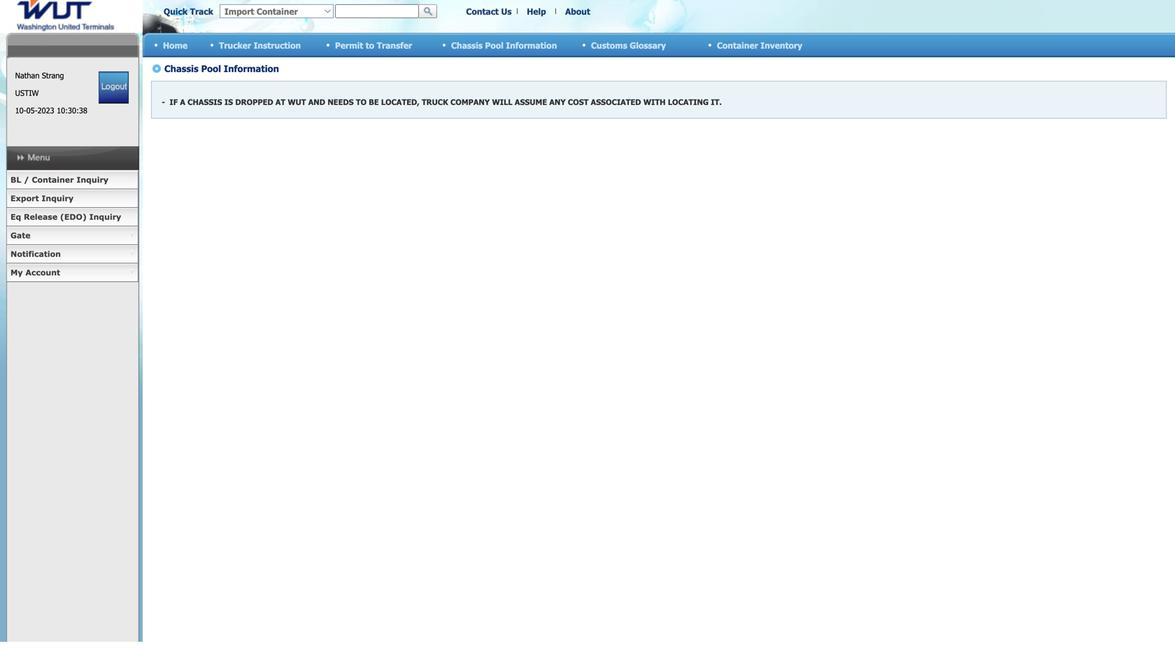 Task type: locate. For each thing, give the bounding box(es) containing it.
/
[[24, 175, 29, 184]]

contact
[[466, 6, 499, 16]]

inquiry
[[77, 175, 109, 184], [42, 194, 74, 203], [89, 212, 121, 222]]

container
[[717, 40, 759, 50], [32, 175, 74, 184]]

track
[[190, 6, 213, 16]]

1 vertical spatial container
[[32, 175, 74, 184]]

customs glossary
[[591, 40, 666, 50]]

inquiry right (edo)
[[89, 212, 121, 222]]

eq
[[10, 212, 21, 222]]

0 vertical spatial container
[[717, 40, 759, 50]]

eq release (edo) inquiry link
[[6, 208, 139, 226]]

10-05-2023 10:30:38
[[15, 106, 87, 115]]

chassis pool information
[[451, 40, 557, 50]]

contact us link
[[466, 6, 512, 16]]

0 horizontal spatial container
[[32, 175, 74, 184]]

10-
[[15, 106, 26, 115]]

export
[[10, 194, 39, 203]]

release
[[24, 212, 57, 222]]

None text field
[[335, 4, 419, 18]]

2 vertical spatial inquiry
[[89, 212, 121, 222]]

strang
[[42, 71, 64, 80]]

container left inventory in the top of the page
[[717, 40, 759, 50]]

instruction
[[254, 40, 301, 50]]

inquiry up export inquiry link
[[77, 175, 109, 184]]

quick
[[164, 6, 188, 16]]

account
[[25, 268, 60, 277]]

contact us
[[466, 6, 512, 16]]

container inside bl / container inquiry link
[[32, 175, 74, 184]]

0 vertical spatial inquiry
[[77, 175, 109, 184]]

1 vertical spatial inquiry
[[42, 194, 74, 203]]

home
[[163, 40, 188, 50]]

login image
[[99, 71, 129, 104]]

inquiry for (edo)
[[89, 212, 121, 222]]

container up export inquiry
[[32, 175, 74, 184]]

nathan
[[15, 71, 40, 80]]

inquiry down bl / container inquiry
[[42, 194, 74, 203]]

customs
[[591, 40, 628, 50]]

about link
[[566, 6, 591, 16]]

inventory
[[761, 40, 803, 50]]

help link
[[527, 6, 546, 16]]

my account link
[[6, 264, 139, 282]]

container inventory
[[717, 40, 803, 50]]

help
[[527, 6, 546, 16]]

quick track
[[164, 6, 213, 16]]



Task type: describe. For each thing, give the bounding box(es) containing it.
10:30:38
[[57, 106, 87, 115]]

notification link
[[6, 245, 139, 264]]

my
[[10, 268, 23, 277]]

1 horizontal spatial container
[[717, 40, 759, 50]]

bl / container inquiry link
[[6, 171, 139, 189]]

my account
[[10, 268, 60, 277]]

bl / container inquiry
[[10, 175, 109, 184]]

eq release (edo) inquiry
[[10, 212, 121, 222]]

export inquiry
[[10, 194, 74, 203]]

gate link
[[6, 226, 139, 245]]

(edo)
[[60, 212, 87, 222]]

notification
[[10, 249, 61, 259]]

chassis
[[451, 40, 483, 50]]

to
[[366, 40, 375, 50]]

trucker
[[219, 40, 251, 50]]

trucker instruction
[[219, 40, 301, 50]]

transfer
[[377, 40, 412, 50]]

05-
[[26, 106, 38, 115]]

permit to transfer
[[335, 40, 412, 50]]

inquiry for container
[[77, 175, 109, 184]]

2023
[[38, 106, 54, 115]]

export inquiry link
[[6, 189, 139, 208]]

pool
[[485, 40, 504, 50]]

nathan strang
[[15, 71, 64, 80]]

ustiw
[[15, 88, 39, 98]]

glossary
[[630, 40, 666, 50]]

about
[[566, 6, 591, 16]]

us
[[502, 6, 512, 16]]

bl
[[10, 175, 21, 184]]

gate
[[10, 231, 31, 240]]

permit
[[335, 40, 363, 50]]

information
[[506, 40, 557, 50]]



Task type: vqa. For each thing, say whether or not it's contained in the screenshot.
10-16-2023 11:45:08
no



